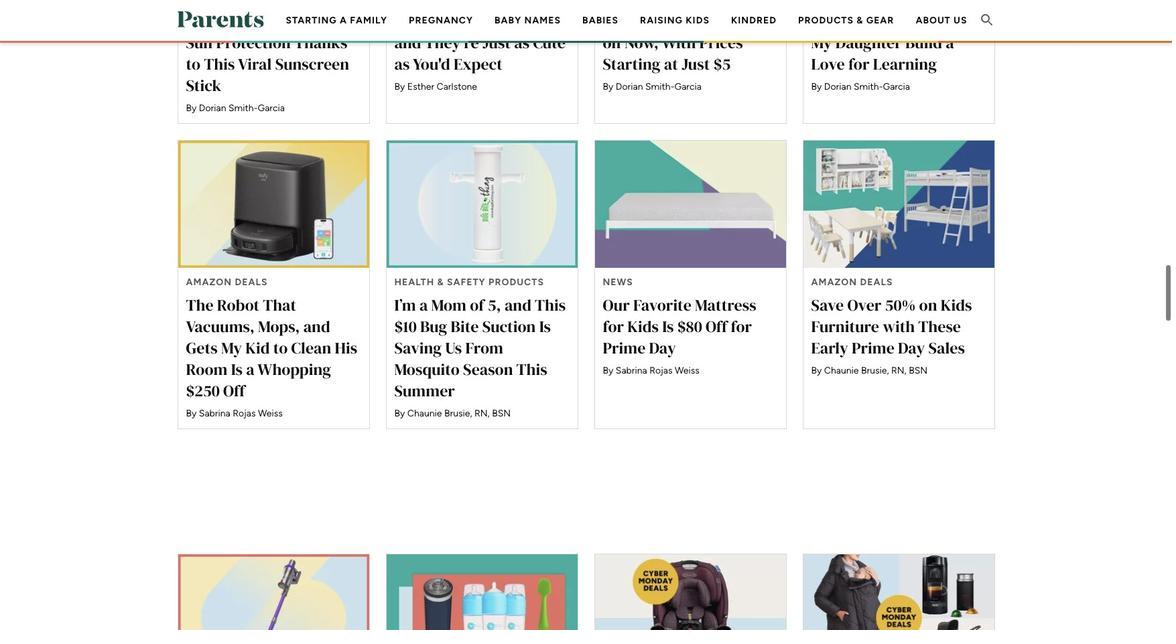Task type: vqa. For each thing, say whether or not it's contained in the screenshot.
rightmost These
yes



Task type: locate. For each thing, give the bounding box(es) containing it.
i'm
[[186, 0, 208, 11], [394, 294, 416, 316]]

0 horizontal spatial starting
[[286, 15, 337, 26]]

1 horizontal spatial on
[[919, 294, 937, 316]]

is
[[539, 316, 551, 338], [662, 316, 674, 338], [231, 359, 243, 381]]

starting down who's
[[286, 15, 337, 26]]

kids down huge
[[686, 15, 710, 26]]

a inside i'm a busy mom who's finally wearing daily sun protection thanks to this viral sunscreen stick
[[211, 0, 219, 11]]

0 horizontal spatial as
[[394, 53, 410, 75]]

0 vertical spatial on
[[603, 32, 621, 54]]

0 horizontal spatial for
[[603, 316, 624, 338]]

us left search icon in the top of the page
[[954, 15, 968, 26]]

1 day from the left
[[649, 337, 676, 359]]

prime inside save over 50% on kids furniture with these early prime day sales
[[852, 337, 895, 359]]

starting a family
[[286, 15, 387, 26]]

mom left of
[[431, 294, 466, 316]]

this right 5, at the left of the page
[[535, 294, 566, 316]]

day inside our favorite mattress for kids is $80 off for prime day
[[649, 337, 676, 359]]

prime down our
[[603, 337, 646, 359]]

mops,
[[258, 316, 300, 338]]

learning
[[873, 53, 937, 75]]

i'm a busy mom who's finally wearing daily sun protection thanks to this viral sunscreen stick
[[186, 0, 349, 97]]

room
[[186, 359, 228, 381]]

these 10 steam and stem toys are helping my daughter build a love for learning link
[[803, 0, 995, 124]]

and down "lego"
[[394, 32, 421, 54]]

0 horizontal spatial these
[[811, 0, 854, 11]]

a right room
[[246, 359, 254, 381]]

prime right early
[[852, 337, 895, 359]]

and inside lego just released new 'gabby's dollhouse' sets, and they're just as cute as you'd expect
[[394, 32, 421, 54]]

kids left $80
[[628, 316, 659, 338]]

these right the with
[[918, 316, 961, 338]]

back-
[[719, 0, 759, 11]]

0 horizontal spatial day
[[649, 337, 676, 359]]

steam
[[875, 0, 925, 11]]

mom right busy
[[261, 0, 296, 11]]

2 horizontal spatial for
[[849, 53, 870, 75]]

helping
[[920, 10, 975, 32]]

is right the suction
[[539, 316, 551, 338]]

to right kid at the left bottom of the page
[[273, 337, 288, 359]]

search image
[[979, 12, 995, 28]]

1 vertical spatial these
[[918, 316, 961, 338]]

daily
[[300, 10, 336, 32]]

i'm for i'm a mom of 5, and this $10 bug bite suction is saving us from mosquito season this summer
[[394, 294, 416, 316]]

whopping
[[258, 359, 331, 381]]

us left from
[[445, 337, 462, 359]]

i'm up visit parents' homepage image
[[186, 0, 208, 11]]

i'm inside i'm a busy mom who's finally wearing daily sun protection thanks to this viral sunscreen stick
[[186, 0, 208, 11]]

wearing
[[237, 10, 296, 32]]

just up pregnancy
[[432, 0, 460, 11]]

products
[[798, 15, 854, 26]]

1 horizontal spatial i'm
[[394, 294, 416, 316]]

pregnancy link
[[409, 15, 473, 26]]

a for i'm a mom of 5, and this $10 bug bite suction is saving us from mosquito season this summer
[[420, 294, 428, 316]]

$250
[[186, 380, 220, 402]]

is inside our favorite mattress for kids is $80 off for prime day
[[662, 316, 674, 338]]

day inside save over 50% on kids furniture with these early prime day sales
[[898, 337, 925, 359]]

as
[[514, 32, 530, 54], [394, 53, 410, 75]]

raising kids
[[640, 15, 710, 26]]

1 vertical spatial off
[[223, 380, 245, 402]]

sets,
[[534, 10, 568, 32]]

my
[[811, 32, 832, 54], [221, 337, 242, 359]]

a right the $10
[[420, 294, 428, 316]]

thanks
[[294, 32, 347, 54]]

and inside i'm a mom of 5, and this $10 bug bite suction is saving us from mosquito season this summer
[[505, 294, 532, 316]]

kid
[[246, 337, 270, 359]]

my left kid at the left bottom of the page
[[221, 337, 242, 359]]

2 horizontal spatial just
[[682, 53, 710, 75]]

1 vertical spatial i'm
[[394, 294, 416, 316]]

as down baby names
[[514, 32, 530, 54]]

family
[[350, 15, 387, 26]]

1 vertical spatial to
[[273, 337, 288, 359]]

you'd
[[413, 53, 450, 75]]

parents share the only things you actually really need in your diaper bag tout image
[[386, 555, 577, 631]]

furniture
[[811, 316, 879, 338]]

and inside these 10 steam and stem toys are helping my daughter build a love for learning
[[929, 0, 955, 11]]

0 horizontal spatial i'm
[[186, 0, 208, 11]]

1 horizontal spatial is
[[539, 316, 551, 338]]

1 vertical spatial my
[[221, 337, 242, 359]]

day left sales
[[898, 337, 925, 359]]

on right 50% in the right of the page
[[919, 294, 937, 316]]

amazon prime day kids furniture tout image
[[803, 141, 994, 268]]

for right love
[[849, 53, 870, 75]]

old navy's huge back- to-school sale is going on now, with prices starting at just $5
[[603, 0, 763, 75]]

0 vertical spatial starting
[[286, 15, 337, 26]]

0 horizontal spatial us
[[445, 337, 462, 359]]

dollhouse'
[[457, 10, 531, 32]]

0 vertical spatial this
[[204, 53, 235, 75]]

1 vertical spatial mom
[[431, 294, 466, 316]]

kids inside header navigation
[[686, 15, 710, 26]]

just right at
[[682, 53, 710, 75]]

as left you'd
[[394, 53, 410, 75]]

2 horizontal spatial is
[[662, 316, 674, 338]]

baby names link
[[495, 15, 561, 26]]

1 vertical spatial starting
[[603, 53, 661, 75]]

names
[[525, 15, 561, 26]]

to down finally
[[186, 53, 201, 75]]

to-
[[603, 10, 623, 32]]

i'm left bug
[[394, 294, 416, 316]]

build
[[906, 32, 942, 54]]

stick
[[186, 75, 222, 97]]

this left viral
[[204, 53, 235, 75]]

just
[[432, 0, 460, 11], [483, 32, 511, 54], [682, 53, 710, 75]]

off inside our favorite mattress for kids is $80 off for prime day
[[706, 316, 728, 338]]

on
[[603, 32, 621, 54], [919, 294, 937, 316]]

old navy's huge back- to-school sale is going on now, with prices starting at just $5 link
[[594, 0, 787, 124]]

is left $80
[[662, 316, 674, 338]]

2 horizontal spatial kids
[[941, 294, 972, 316]]

kids inside our favorite mattress for kids is $80 off for prime day
[[628, 316, 659, 338]]

1 horizontal spatial my
[[811, 32, 832, 54]]

and right 5, at the left of the page
[[505, 294, 532, 316]]

kids inside save over 50% on kids furniture with these early prime day sales
[[941, 294, 972, 316]]

2 prime from the left
[[852, 337, 895, 359]]

kids up sales
[[941, 294, 972, 316]]

0 horizontal spatial mom
[[261, 0, 296, 11]]

a inside i'm a mom of 5, and this $10 bug bite suction is saving us from mosquito season this summer
[[420, 294, 428, 316]]

a up visit parents' homepage image
[[211, 0, 219, 11]]

and inside the robot that vacuums, mops, and gets my kid to clean his room is a whopping $250 off
[[303, 316, 330, 338]]

starting a family link
[[286, 15, 387, 26]]

babies link
[[583, 15, 619, 26]]

0 horizontal spatial to
[[186, 53, 201, 75]]

a inside navigation
[[340, 15, 347, 26]]

for left favorite
[[603, 316, 624, 338]]

0 vertical spatial to
[[186, 53, 201, 75]]

and up the "about us" link
[[929, 0, 955, 11]]

2 vertical spatial this
[[517, 359, 547, 381]]

starting left at
[[603, 53, 661, 75]]

1 vertical spatial on
[[919, 294, 937, 316]]

2 day from the left
[[898, 337, 925, 359]]

&
[[857, 15, 864, 26]]

about
[[916, 15, 951, 26]]

0 vertical spatial off
[[706, 316, 728, 338]]

0 horizontal spatial is
[[231, 359, 243, 381]]

daughter
[[836, 32, 902, 54]]

on down babies "link"
[[603, 32, 621, 54]]

about us link
[[916, 15, 968, 26]]

0 horizontal spatial my
[[221, 337, 242, 359]]

for
[[849, 53, 870, 75], [603, 316, 624, 338], [731, 316, 752, 338]]

day
[[649, 337, 676, 359], [898, 337, 925, 359]]

baby
[[495, 15, 522, 26]]

0 horizontal spatial prime
[[603, 337, 646, 359]]

1 vertical spatial us
[[445, 337, 462, 359]]

0 horizontal spatial kids
[[628, 316, 659, 338]]

1 prime from the left
[[603, 337, 646, 359]]

1 horizontal spatial these
[[918, 316, 961, 338]]

0 vertical spatial these
[[811, 0, 854, 11]]

0 vertical spatial mom
[[261, 0, 296, 11]]

for right $80
[[731, 316, 752, 338]]

about us
[[916, 15, 968, 26]]

mom
[[261, 0, 296, 11], [431, 294, 466, 316]]

and left his
[[303, 316, 330, 338]]

1 horizontal spatial off
[[706, 316, 728, 338]]

1 horizontal spatial to
[[273, 337, 288, 359]]

going
[[722, 10, 763, 32]]

starting
[[286, 15, 337, 26], [603, 53, 661, 75]]

kids
[[686, 15, 710, 26], [941, 294, 972, 316], [628, 316, 659, 338]]

with
[[883, 316, 915, 338]]

off right $250 at the left bottom of the page
[[223, 380, 245, 402]]

a inside the robot that vacuums, mops, and gets my kid to clean his room is a whopping $250 off
[[246, 359, 254, 381]]

off right $80
[[706, 316, 728, 338]]

a left family
[[340, 15, 347, 26]]

off inside the robot that vacuums, mops, and gets my kid to clean his room is a whopping $250 off
[[223, 380, 245, 402]]

i'm inside i'm a mom of 5, and this $10 bug bite suction is saving us from mosquito season this summer
[[394, 294, 416, 316]]

these up products
[[811, 0, 854, 11]]

his
[[335, 337, 357, 359]]

1 horizontal spatial us
[[954, 15, 968, 26]]

lego
[[394, 0, 428, 11]]

sun
[[186, 32, 213, 54]]

this right season
[[517, 359, 547, 381]]

0 horizontal spatial off
[[223, 380, 245, 402]]

my inside the robot that vacuums, mops, and gets my kid to clean his room is a whopping $250 off
[[221, 337, 242, 359]]

the robot that vacuums, mops, and gets my kid to clean his room is a whopping $250 off
[[186, 294, 357, 402]]

of
[[470, 294, 484, 316]]

0 vertical spatial my
[[811, 32, 832, 54]]

1 horizontal spatial mom
[[431, 294, 466, 316]]

school
[[623, 10, 670, 32]]

day left $80
[[649, 337, 676, 359]]

5,
[[488, 294, 501, 316]]

prime
[[603, 337, 646, 359], [852, 337, 895, 359]]

0 vertical spatial i'm
[[186, 0, 208, 11]]

prime for is
[[603, 337, 646, 359]]

my down products
[[811, 32, 832, 54]]

1 horizontal spatial prime
[[852, 337, 895, 359]]

our favorite mattress for kids is $80 off for prime day link
[[594, 140, 787, 430]]

to inside i'm a busy mom who's finally wearing daily sun protection thanks to this viral sunscreen stick
[[186, 53, 201, 75]]

and
[[929, 0, 955, 11], [394, 32, 421, 54], [505, 294, 532, 316], [303, 316, 330, 338]]

prime inside our favorite mattress for kids is $80 off for prime day
[[603, 337, 646, 359]]

just down baby at the left of the page
[[483, 32, 511, 54]]

a down the "about us" link
[[946, 32, 954, 54]]

0 vertical spatial us
[[954, 15, 968, 26]]

is left kid at the left bottom of the page
[[231, 359, 243, 381]]

1 horizontal spatial day
[[898, 337, 925, 359]]

1 horizontal spatial kids
[[686, 15, 710, 26]]

kids for save over 50% on kids furniture with these early prime day sales
[[941, 294, 972, 316]]

a
[[211, 0, 219, 11], [340, 15, 347, 26], [946, 32, 954, 54], [420, 294, 428, 316], [246, 359, 254, 381]]

is
[[707, 10, 718, 32]]

mom inside i'm a mom of 5, and this $10 bug bite suction is saving us from mosquito season this summer
[[431, 294, 466, 316]]

0 horizontal spatial on
[[603, 32, 621, 54]]

wlupel cordless vacuum cleaner image
[[178, 555, 369, 631]]

1 horizontal spatial starting
[[603, 53, 661, 75]]



Task type: describe. For each thing, give the bounding box(es) containing it.
raising
[[640, 15, 683, 26]]

bug bite thing suction tool - bug bites and bee/wasp image
[[386, 141, 577, 268]]

0 horizontal spatial just
[[432, 0, 460, 11]]

now,
[[625, 32, 659, 54]]

released
[[464, 0, 527, 11]]

new
[[530, 0, 561, 11]]

1 horizontal spatial for
[[731, 316, 752, 338]]

old
[[603, 0, 627, 11]]

kindred link
[[731, 15, 777, 26]]

gets
[[186, 337, 218, 359]]

kids for our favorite mattress for kids is $80 off for prime day
[[628, 316, 659, 338]]

sale
[[674, 10, 703, 32]]

our
[[603, 294, 630, 316]]

mattress
[[695, 294, 757, 316]]

finally
[[186, 10, 234, 32]]

baby names
[[495, 15, 561, 26]]

$10
[[394, 316, 417, 338]]

1 horizontal spatial just
[[483, 32, 511, 54]]

prime for furniture
[[852, 337, 895, 359]]

robot
[[217, 294, 260, 316]]

1 vertical spatial this
[[535, 294, 566, 316]]

babies
[[583, 15, 619, 26]]

clean
[[291, 337, 331, 359]]

a for i'm a busy mom who's finally wearing daily sun protection thanks to this viral sunscreen stick
[[211, 0, 219, 11]]

on inside save over 50% on kids furniture with these early prime day sales
[[919, 294, 937, 316]]

expect
[[454, 53, 503, 75]]

favorite
[[633, 294, 692, 316]]

are
[[891, 10, 916, 32]]

suction
[[482, 316, 536, 338]]

$80
[[678, 316, 702, 338]]

for inside these 10 steam and stem toys are helping my daughter build a love for learning
[[849, 53, 870, 75]]

day for with
[[898, 337, 925, 359]]

at
[[664, 53, 678, 75]]

i'm a busy mom who's finally wearing daily sun protection thanks to this viral sunscreen stick link
[[177, 0, 370, 124]]

i'm a mom of 5, and this $10 bug bite suction is saving us from mosquito season this summer
[[394, 294, 566, 402]]

starting inside old navy's huge back- to-school sale is going on now, with prices starting at just $5
[[603, 53, 661, 75]]

sales
[[929, 337, 965, 359]]

bug
[[420, 316, 447, 338]]

$5
[[714, 53, 731, 75]]

mom inside i'm a busy mom who's finally wearing daily sun protection thanks to this viral sunscreen stick
[[261, 0, 296, 11]]

toys
[[855, 10, 888, 32]]

pregnancy
[[409, 15, 473, 26]]

that
[[263, 294, 296, 316]]

saving
[[394, 337, 442, 359]]

lego just released new 'gabby's dollhouse' sets, and they're just as cute as you'd expect
[[394, 0, 568, 75]]

raising kids link
[[640, 15, 710, 26]]

season
[[463, 359, 513, 381]]

vacuums,
[[186, 316, 255, 338]]

to inside the robot that vacuums, mops, and gets my kid to clean his room is a whopping $250 off
[[273, 337, 288, 359]]

love
[[811, 53, 845, 75]]

is inside the robot that vacuums, mops, and gets my kid to clean his room is a whopping $250 off
[[231, 359, 243, 381]]

cute
[[533, 32, 566, 54]]

from
[[466, 337, 503, 359]]

a inside these 10 steam and stem toys are helping my daughter build a love for learning
[[946, 32, 954, 54]]

these inside save over 50% on kids furniture with these early prime day sales
[[918, 316, 961, 338]]

eufy clean x9 pro cleanerbot with mopmaster adaptive pressure cleaning image
[[178, 141, 369, 268]]

huge
[[679, 0, 715, 11]]

day for $80
[[649, 337, 676, 359]]

save over 50% on kids furniture with these early prime day sales link
[[803, 140, 995, 430]]

kindred
[[731, 15, 777, 26]]

50%
[[885, 294, 916, 316]]

bite
[[451, 316, 479, 338]]

visit parents' homepage image
[[177, 11, 264, 27]]

starting inside header navigation
[[286, 15, 337, 26]]

our favorite mattress for kids is $80 off for prime day
[[603, 294, 757, 359]]

a for starting a family
[[340, 15, 347, 26]]

these 10 steam and stem toys are helping my daughter build a love for learning
[[811, 0, 975, 75]]

lego just released new 'gabby's dollhouse' sets, and they're just as cute as you'd expect link
[[386, 0, 578, 124]]

deal one-off: kids mattress tout image
[[595, 141, 786, 268]]

summer
[[394, 380, 455, 402]]

who's
[[299, 0, 341, 11]]

my inside these 10 steam and stem toys are helping my daughter build a love for learning
[[811, 32, 832, 54]]

viral
[[238, 53, 272, 75]]

save
[[811, 294, 844, 316]]

navy's
[[631, 0, 676, 11]]

i'm a mom of 5, and this $10 bug bite suction is saving us from mosquito season this summer link
[[386, 140, 578, 430]]

the robot that vacuums, mops, and gets my kid to clean his room is a whopping $250 off link
[[177, 140, 370, 430]]

on inside old navy's huge back- to-school sale is going on now, with prices starting at just $5
[[603, 32, 621, 54]]

with
[[662, 32, 696, 54]]

header navigation
[[275, 0, 978, 84]]

mosquito
[[394, 359, 460, 381]]

busy
[[223, 0, 257, 11]]

is inside i'm a mom of 5, and this $10 bug bite suction is saving us from mosquito season this summer
[[539, 316, 551, 338]]

gear
[[867, 15, 894, 26]]

over
[[848, 294, 882, 316]]

this inside i'm a busy mom who's finally wearing daily sun protection thanks to this viral sunscreen stick
[[204, 53, 235, 75]]

early
[[811, 337, 848, 359]]

i'm for i'm a busy mom who's finally wearing daily sun protection thanks to this viral sunscreen stick
[[186, 0, 208, 11]]

1 horizontal spatial as
[[514, 32, 530, 54]]

stem
[[811, 10, 851, 32]]

10
[[858, 0, 871, 11]]

these inside these 10 steam and stem toys are helping my daughter build a love for learning
[[811, 0, 854, 11]]

just inside old navy's huge back- to-school sale is going on now, with prices starting at just $5
[[682, 53, 710, 75]]

the
[[186, 294, 214, 316]]

sunscreen
[[275, 53, 349, 75]]

prices
[[700, 32, 743, 54]]

cyber monday graco turn2me 3-in-1 car seat tout image
[[595, 555, 786, 631]]

protection
[[216, 32, 291, 54]]

us inside i'm a mom of 5, and this $10 bug bite suction is saving us from mosquito season this summer
[[445, 337, 462, 359]]

us inside header navigation
[[954, 15, 968, 26]]

bfcm: i'm a 3rd trimester mom, here are the last-minute deals i'm shopping this cyber monday image
[[803, 555, 994, 631]]

'gabby's
[[394, 10, 454, 32]]



